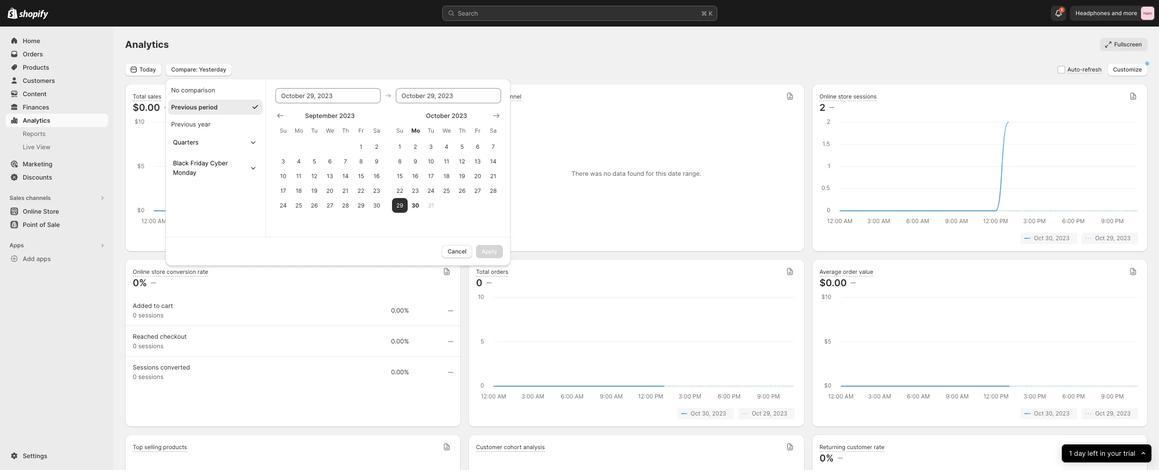 Task type: describe. For each thing, give the bounding box(es) containing it.
0 horizontal spatial 21 button
[[338, 183, 354, 198]]

left
[[1088, 449, 1099, 458]]

1 29 from the left
[[358, 202, 365, 209]]

oct 29, 2023 for average order value
[[1096, 410, 1131, 417]]

previous year button
[[168, 116, 263, 132]]

1 horizontal spatial 13 button
[[470, 154, 486, 169]]

friday element for september 2023
[[354, 122, 369, 139]]

no change image for $0.00
[[164, 104, 169, 111]]

1 29 button from the left
[[354, 198, 369, 213]]

1 22 from the left
[[358, 187, 365, 194]]

online for 2
[[820, 93, 837, 100]]

oct 30, 2023 for online store sessions
[[1035, 235, 1070, 242]]

orders
[[491, 268, 509, 275]]

online inside button
[[23, 208, 42, 215]]

0 horizontal spatial 7 button
[[338, 154, 354, 169]]

discounts
[[23, 174, 52, 181]]

2 29 from the left
[[397, 202, 404, 209]]

live view link
[[6, 140, 108, 154]]

cancel button
[[442, 245, 472, 258]]

sales by channel button
[[476, 93, 522, 101]]

wednesday element for october
[[439, 122, 455, 139]]

0 horizontal spatial 6 button
[[322, 154, 338, 169]]

total for $0.00
[[133, 93, 146, 100]]

1 horizontal spatial 27 button
[[470, 183, 486, 198]]

0 horizontal spatial 28
[[342, 202, 349, 209]]

31 button
[[423, 198, 439, 213]]

view
[[36, 143, 51, 151]]

$0.00 for average
[[820, 278, 847, 289]]

this
[[656, 170, 667, 177]]

1 horizontal spatial 24 button
[[423, 183, 439, 198]]

saturday element for october 2023
[[486, 122, 501, 139]]

1 horizontal spatial 6 button
[[470, 139, 486, 154]]

0 horizontal spatial 11 button
[[291, 169, 307, 183]]

live view
[[23, 143, 51, 151]]

0 horizontal spatial 6
[[328, 158, 332, 165]]

0 vertical spatial 6
[[476, 143, 480, 150]]

24 for leftmost 24 button
[[280, 202, 287, 209]]

1 22 button from the left
[[354, 183, 369, 198]]

for
[[646, 170, 654, 177]]

2 for october 2023
[[414, 143, 417, 150]]

monday
[[173, 169, 197, 176]]

added to cart 0 sessions
[[133, 302, 173, 319]]

1 horizontal spatial 18 button
[[439, 169, 455, 183]]

fullscreen button
[[1101, 38, 1149, 51]]

sales
[[148, 93, 161, 100]]

home link
[[6, 34, 108, 47]]

k
[[709, 9, 713, 17]]

top selling products button
[[125, 435, 461, 471]]

top selling products button
[[133, 444, 187, 452]]

add
[[23, 255, 35, 263]]

of
[[40, 221, 46, 229]]

1 horizontal spatial no change image
[[448, 307, 454, 315]]

0 vertical spatial 4
[[445, 143, 449, 150]]

point
[[23, 221, 38, 229]]

top
[[133, 444, 143, 451]]

no
[[604, 170, 611, 177]]

cart
[[161, 302, 173, 310]]

1 horizontal spatial 11 button
[[439, 154, 455, 169]]

0 horizontal spatial 26 button
[[307, 198, 322, 213]]

0 horizontal spatial 27 button
[[322, 198, 338, 213]]

oct 29, 2023 button for online store sessions
[[1083, 233, 1139, 244]]

1 vertical spatial analytics
[[23, 117, 50, 124]]

0 horizontal spatial 12 button
[[307, 169, 322, 183]]

1 8 button from the left
[[354, 154, 369, 169]]

10 for leftmost 10 button
[[280, 172, 287, 180]]

1 horizontal spatial 19 button
[[455, 169, 470, 183]]

1 horizontal spatial 28 button
[[486, 183, 501, 198]]

0 horizontal spatial 25 button
[[291, 198, 307, 213]]

1 horizontal spatial 3 button
[[423, 139, 439, 154]]

oct 30, 2023 button for online store sessions
[[1022, 233, 1078, 244]]

0.00% for reached checkout
[[391, 338, 409, 345]]

1 horizontal spatial 21 button
[[486, 169, 501, 183]]

29, for online store sessions
[[1107, 235, 1116, 242]]

no comparison button
[[168, 82, 263, 97]]

tuesday element for september 2023
[[307, 122, 322, 139]]

reports link
[[6, 127, 108, 140]]

sales channels button
[[6, 192, 108, 205]]

no change image for 0%
[[838, 455, 843, 463]]

2 yyyy-mm-dd text field from the left
[[396, 88, 501, 103]]

black friday cyber monday button
[[169, 154, 262, 181]]

29, for average order value
[[1107, 410, 1116, 417]]

2 8 button from the left
[[392, 154, 408, 169]]

0 horizontal spatial 14 button
[[338, 169, 354, 183]]

october
[[426, 112, 450, 119]]

0 horizontal spatial 4
[[297, 158, 301, 165]]

refresh
[[1083, 66, 1102, 73]]

analytics link
[[6, 114, 108, 127]]

online store conversion rate button
[[133, 268, 208, 277]]

2 29 button from the left
[[392, 198, 408, 213]]

0 vertical spatial 0%
[[133, 278, 147, 289]]

0 horizontal spatial 10 button
[[276, 169, 291, 183]]

sa for september 2023
[[373, 127, 380, 134]]

th for october 2023
[[459, 127, 466, 134]]

2 for september 2023
[[375, 143, 379, 150]]

online store
[[23, 208, 59, 215]]

live
[[23, 143, 35, 151]]

1 vertical spatial 12
[[312, 172, 318, 180]]

2 22 button from the left
[[392, 183, 408, 198]]

1 horizontal spatial 20 button
[[470, 169, 486, 183]]

orders
[[23, 50, 43, 58]]

0 horizontal spatial 13
[[327, 172, 333, 180]]

0 horizontal spatial 4 button
[[291, 154, 307, 169]]

30, for average order value
[[1046, 410, 1055, 417]]

21 for left 21 button
[[343, 187, 349, 194]]

7 for 7 button to the right
[[492, 143, 495, 150]]

2 button for october 2023
[[408, 139, 423, 154]]

total orders
[[476, 268, 509, 275]]

store for 2
[[839, 93, 852, 100]]

0 horizontal spatial 25
[[296, 202, 302, 209]]

2 30 button from the left
[[408, 198, 423, 213]]

0 horizontal spatial 18 button
[[291, 183, 307, 198]]

8 for first 8 button from the right
[[398, 158, 402, 165]]

1 horizontal spatial 7 button
[[486, 139, 501, 154]]

store for 0%
[[151, 268, 165, 275]]

no comparison
[[171, 86, 215, 94]]

list for online store sessions
[[822, 233, 1139, 244]]

customer cohort analysis button
[[476, 444, 545, 452]]

7 for 7 button to the left
[[344, 158, 347, 165]]

grid containing october
[[392, 111, 501, 213]]

orders link
[[6, 47, 108, 61]]

0 vertical spatial analytics
[[125, 39, 169, 50]]

customers
[[23, 77, 55, 84]]

friday element for october 2023
[[470, 122, 486, 139]]

1 horizontal spatial 14 button
[[486, 154, 501, 169]]

and
[[1112, 9, 1123, 17]]

9 for 2nd '9' button from the right
[[375, 158, 379, 165]]

0 horizontal spatial 28 button
[[338, 198, 354, 213]]

0 horizontal spatial 24 button
[[276, 198, 291, 213]]

settings link
[[6, 450, 108, 463]]

0 horizontal spatial 13 button
[[322, 169, 338, 183]]

apps button
[[6, 239, 108, 252]]

oct 30, 2023 button for total sales
[[334, 233, 391, 244]]

oct 29, 2023 button for total orders
[[739, 408, 795, 420]]

no
[[171, 86, 180, 94]]

previous for previous year
[[171, 120, 196, 128]]

0 vertical spatial 12
[[459, 158, 465, 165]]

we for october
[[443, 127, 451, 134]]

conversion
[[167, 268, 196, 275]]

yesterday
[[199, 66, 226, 73]]

products
[[163, 444, 187, 451]]

no change image for 0%
[[151, 279, 156, 287]]

0 vertical spatial 25
[[443, 187, 450, 194]]

marketing link
[[6, 158, 108, 171]]

1 horizontal spatial 25 button
[[439, 183, 455, 198]]

customer
[[476, 444, 503, 451]]

0 vertical spatial 13
[[475, 158, 481, 165]]

add apps
[[23, 255, 51, 263]]

black friday cyber monday
[[173, 159, 228, 176]]

online store sessions
[[820, 93, 877, 100]]

reached checkout 0 sessions
[[133, 333, 187, 350]]

sessions inside sessions converted 0 sessions
[[138, 373, 164, 381]]

today button
[[125, 63, 162, 76]]

store
[[43, 208, 59, 215]]

1 23 button from the left
[[369, 183, 385, 198]]

products
[[23, 64, 49, 71]]

apps
[[36, 255, 51, 263]]

no change image for 2
[[830, 104, 835, 111]]

was
[[591, 170, 602, 177]]

0 horizontal spatial 3 button
[[276, 154, 291, 169]]

quarters
[[173, 138, 199, 146]]

today
[[139, 66, 156, 73]]

auto-refresh
[[1068, 66, 1102, 73]]

1 button for october 2023
[[392, 139, 408, 154]]

analysis
[[524, 444, 545, 451]]

cancel
[[448, 248, 467, 255]]

headphones
[[1076, 9, 1111, 17]]

content link
[[6, 87, 108, 101]]

there
[[572, 170, 589, 177]]

1 day left in your trial button
[[1062, 445, 1152, 463]]

1 vertical spatial 19
[[311, 187, 318, 194]]

0 vertical spatial 5
[[461, 143, 464, 150]]

⌘ k
[[702, 9, 713, 17]]

0 horizontal spatial 20 button
[[322, 183, 338, 198]]

comparison
[[181, 86, 215, 94]]

content
[[23, 90, 47, 98]]

tu for october
[[428, 127, 435, 134]]

2 15 from the left
[[397, 172, 403, 180]]

30 for first 30 button from left
[[373, 202, 381, 209]]

1 horizontal spatial 28
[[490, 187, 497, 194]]

0 down total orders dropdown button
[[476, 278, 483, 289]]

home
[[23, 37, 40, 45]]

20 for the right 20 "button"
[[475, 172, 482, 180]]

1 30 button from the left
[[369, 198, 385, 213]]

0 vertical spatial 19
[[459, 172, 466, 180]]

tu for september
[[311, 127, 318, 134]]

1 horizontal spatial 10 button
[[423, 154, 439, 169]]

1 button for september 2023
[[354, 139, 369, 154]]

27 for leftmost 27 'button'
[[327, 202, 334, 209]]

1 horizontal spatial 26 button
[[455, 183, 470, 198]]

14 for the leftmost the 14 button
[[343, 172, 349, 180]]

0 horizontal spatial 19 button
[[307, 183, 322, 198]]

cohort
[[504, 444, 522, 451]]

average order value
[[820, 268, 874, 275]]

1 vertical spatial 5
[[313, 158, 316, 165]]

su for october
[[397, 127, 404, 134]]



Task type: vqa. For each thing, say whether or not it's contained in the screenshot.


Task type: locate. For each thing, give the bounding box(es) containing it.
apps
[[9, 242, 24, 249]]

1 horizontal spatial 24
[[428, 187, 435, 194]]

1 thursday element from the left
[[338, 122, 354, 139]]

we for september
[[326, 127, 335, 134]]

2 8 from the left
[[398, 158, 402, 165]]

1 2 button from the left
[[369, 139, 385, 154]]

friday element down september 2023
[[354, 122, 369, 139]]

2 previous from the top
[[171, 120, 196, 128]]

1 horizontal spatial 17 button
[[423, 169, 439, 183]]

1 horizontal spatial 0%
[[820, 453, 834, 464]]

1 horizontal spatial saturday element
[[486, 122, 501, 139]]

1 horizontal spatial shopify image
[[19, 10, 48, 19]]

0 horizontal spatial 7
[[344, 158, 347, 165]]

5 button down the september
[[307, 154, 322, 169]]

september 2023
[[305, 112, 355, 119]]

30,
[[359, 235, 367, 242], [1046, 235, 1055, 242], [702, 410, 711, 417], [1046, 410, 1055, 417]]

2 30 from the left
[[412, 202, 420, 209]]

total left sales
[[133, 93, 146, 100]]

1 tuesday element from the left
[[307, 122, 322, 139]]

rate right customer
[[874, 444, 885, 451]]

customize button
[[1108, 63, 1149, 76]]

20 for left 20 "button"
[[327, 187, 334, 194]]

analytics
[[125, 39, 169, 50], [23, 117, 50, 124]]

wednesday element for september
[[322, 122, 338, 139]]

29 button
[[354, 198, 369, 213], [392, 198, 408, 213]]

20
[[475, 172, 482, 180], [327, 187, 334, 194]]

customer cohort analysis button
[[469, 435, 805, 471]]

2 22 from the left
[[397, 187, 404, 194]]

1 16 button from the left
[[369, 169, 385, 183]]

converted
[[161, 364, 190, 371]]

3 for the leftmost 3 button
[[282, 158, 285, 165]]

customer cohort analysis
[[476, 444, 545, 451]]

discounts link
[[6, 171, 108, 184]]

11 for 11 button to the left
[[296, 172, 302, 180]]

20 button
[[470, 169, 486, 183], [322, 183, 338, 198]]

1 vertical spatial 24
[[280, 202, 287, 209]]

sessions converted 0 sessions
[[133, 364, 190, 381]]

th
[[342, 127, 349, 134], [459, 127, 466, 134]]

grid
[[276, 111, 385, 213], [392, 111, 501, 213]]

point of sale
[[23, 221, 60, 229]]

1 horizontal spatial 6
[[476, 143, 480, 150]]

headphones and more
[[1076, 9, 1138, 17]]

added
[[133, 302, 152, 310]]

1 15 button from the left
[[354, 169, 369, 183]]

oct 29, 2023
[[409, 235, 444, 242], [1096, 235, 1131, 242], [752, 410, 788, 417], [1096, 410, 1131, 417]]

2 we from the left
[[443, 127, 451, 134]]

1 horizontal spatial 16 button
[[408, 169, 423, 183]]

17 for leftmost 17 button
[[280, 187, 286, 194]]

previous up quarters
[[171, 120, 196, 128]]

saturday element
[[369, 122, 385, 139], [486, 122, 501, 139]]

0 vertical spatial 24
[[428, 187, 435, 194]]

0 horizontal spatial 1 button
[[354, 139, 369, 154]]

14
[[490, 158, 497, 165], [343, 172, 349, 180]]

0 horizontal spatial online
[[23, 208, 42, 215]]

0 horizontal spatial sunday element
[[276, 122, 291, 139]]

1 horizontal spatial 12 button
[[455, 154, 470, 169]]

1 30 from the left
[[373, 202, 381, 209]]

previous year
[[171, 120, 211, 128]]

rate right conversion
[[198, 268, 208, 275]]

customers link
[[6, 74, 108, 87]]

tuesday element for october 2023
[[423, 122, 439, 139]]

0 horizontal spatial 30 button
[[369, 198, 385, 213]]

online inside dropdown button
[[133, 268, 150, 275]]

2 button for september 2023
[[369, 139, 385, 154]]

0 vertical spatial 17
[[428, 172, 434, 180]]

16 for 2nd 16 button
[[413, 172, 419, 180]]

marketing
[[23, 160, 52, 168]]

th for september 2023
[[342, 127, 349, 134]]

5 button down october 2023
[[455, 139, 470, 154]]

oct 29, 2023 for total orders
[[752, 410, 788, 417]]

$0.00 for total
[[133, 102, 160, 113]]

cyber
[[210, 159, 228, 167]]

24 for rightmost 24 button
[[428, 187, 435, 194]]

online for 0%
[[133, 268, 150, 275]]

previous period
[[171, 103, 218, 111]]

products link
[[6, 61, 108, 74]]

2 23 button from the left
[[408, 183, 423, 198]]

0 horizontal spatial 14
[[343, 172, 349, 180]]

2 9 from the left
[[414, 158, 417, 165]]

3
[[429, 143, 433, 150], [282, 158, 285, 165]]

1 day left in your trial
[[1070, 449, 1136, 458]]

sa for october 2023
[[490, 127, 497, 134]]

1 fr from the left
[[359, 127, 364, 134]]

1 vertical spatial no change image
[[448, 307, 454, 315]]

2 saturday element from the left
[[486, 122, 501, 139]]

oct 30, 2023 for average order value
[[1035, 410, 1070, 417]]

0 horizontal spatial 20
[[327, 187, 334, 194]]

your
[[1108, 449, 1122, 458]]

by
[[493, 93, 499, 100]]

sunday element for september 2023
[[276, 122, 291, 139]]

26 for 26 button to the left
[[311, 202, 318, 209]]

9 for first '9' button from right
[[414, 158, 417, 165]]

2 horizontal spatial 2
[[820, 102, 826, 113]]

wednesday element
[[322, 122, 338, 139], [439, 122, 455, 139]]

store inside dropdown button
[[151, 268, 165, 275]]

21 for the right 21 button
[[491, 172, 497, 180]]

sessions
[[133, 364, 159, 371]]

1 horizontal spatial 21
[[491, 172, 497, 180]]

oct 29, 2023 button for total sales
[[395, 233, 452, 244]]

1 horizontal spatial 27
[[475, 187, 481, 194]]

1 vertical spatial $0.00
[[820, 278, 847, 289]]

0 horizontal spatial 18
[[296, 187, 302, 194]]

2 1 button from the left
[[392, 139, 408, 154]]

3 0.00% from the top
[[391, 369, 409, 376]]

thursday element down october 2023
[[455, 122, 470, 139]]

10 for rightmost 10 button
[[428, 158, 434, 165]]

0 down reached
[[133, 343, 137, 350]]

to
[[154, 302, 160, 310]]

sessions
[[854, 93, 877, 100], [138, 312, 164, 319], [138, 343, 164, 350], [138, 373, 164, 381]]

1 16 from the left
[[374, 172, 380, 180]]

0 inside added to cart 0 sessions
[[133, 312, 137, 319]]

1 horizontal spatial 7
[[492, 143, 495, 150]]

oct 29, 2023 for online store sessions
[[1096, 235, 1131, 242]]

1 horizontal spatial 15
[[397, 172, 403, 180]]

0 horizontal spatial th
[[342, 127, 349, 134]]

1 horizontal spatial thursday element
[[455, 122, 470, 139]]

oct 30, 2023 button
[[334, 233, 391, 244], [1022, 233, 1078, 244], [678, 408, 734, 420], [1022, 408, 1078, 420]]

channels
[[26, 195, 51, 202]]

14 for the right the 14 button
[[490, 158, 497, 165]]

su for september
[[280, 127, 287, 134]]

sales for sales channels
[[9, 195, 24, 202]]

30
[[373, 202, 381, 209], [412, 202, 420, 209]]

1 vertical spatial 17
[[280, 187, 286, 194]]

10
[[428, 158, 434, 165], [280, 172, 287, 180]]

5 down the september
[[313, 158, 316, 165]]

30, for online store sessions
[[1046, 235, 1055, 242]]

2 sunday element from the left
[[392, 122, 408, 139]]

checkout
[[160, 333, 187, 341]]

0 horizontal spatial 15 button
[[354, 169, 369, 183]]

tuesday element down october
[[423, 122, 439, 139]]

1 yyyy-mm-dd text field from the left
[[276, 88, 381, 103]]

top selling products
[[133, 444, 187, 451]]

1 horizontal spatial 10
[[428, 158, 434, 165]]

total left orders
[[476, 268, 490, 275]]

1 horizontal spatial 19
[[459, 172, 466, 180]]

total orders button
[[476, 268, 509, 277]]

1 horizontal spatial 16
[[413, 172, 419, 180]]

0 vertical spatial sales
[[476, 93, 491, 100]]

thursday element
[[338, 122, 354, 139], [455, 122, 470, 139]]

1 horizontal spatial 4 button
[[439, 139, 455, 154]]

1 horizontal spatial sa
[[490, 127, 497, 134]]

2 0.00% from the top
[[391, 338, 409, 345]]

2 vertical spatial no change image
[[838, 455, 843, 463]]

reached
[[133, 333, 158, 341]]

0 horizontal spatial friday element
[[354, 122, 369, 139]]

2 tuesday element from the left
[[423, 122, 439, 139]]

29, for total orders
[[764, 410, 772, 417]]

rate inside dropdown button
[[874, 444, 885, 451]]

1 vertical spatial 6
[[328, 158, 332, 165]]

thursday element for september 2023
[[338, 122, 354, 139]]

total sales
[[133, 93, 161, 100]]

1 horizontal spatial sunday element
[[392, 122, 408, 139]]

1 horizontal spatial 25
[[443, 187, 450, 194]]

mo for september
[[295, 127, 303, 134]]

no change image for $0.00
[[851, 279, 856, 287]]

YYYY-MM-DD text field
[[276, 88, 381, 103], [396, 88, 501, 103]]

oct 30, 2023 for total orders
[[691, 410, 727, 417]]

2 su from the left
[[397, 127, 404, 134]]

1 horizontal spatial 20
[[475, 172, 482, 180]]

yyyy-mm-dd text field up october 2023
[[396, 88, 501, 103]]

period
[[199, 103, 218, 111]]

0 inside the reached checkout 0 sessions
[[133, 343, 137, 350]]

1 grid from the left
[[276, 111, 385, 213]]

30 button
[[369, 198, 385, 213], [408, 198, 423, 213]]

0 horizontal spatial 19
[[311, 187, 318, 194]]

2 monday element from the left
[[408, 122, 423, 139]]

fr for september 2023
[[359, 127, 364, 134]]

tu down the september
[[311, 127, 318, 134]]

0% down the returning
[[820, 453, 834, 464]]

sales channels
[[9, 195, 51, 202]]

1 th from the left
[[342, 127, 349, 134]]

1 0.00% from the top
[[391, 307, 409, 315]]

add apps button
[[6, 252, 108, 266]]

1 we from the left
[[326, 127, 335, 134]]

0 down sessions
[[133, 373, 137, 381]]

9
[[375, 158, 379, 165], [414, 158, 417, 165]]

1 23 from the left
[[373, 187, 380, 194]]

1 horizontal spatial $0.00
[[820, 278, 847, 289]]

26 button
[[455, 183, 470, 198], [307, 198, 322, 213]]

grid containing september
[[276, 111, 385, 213]]

friday element
[[354, 122, 369, 139], [470, 122, 486, 139]]

th down october 2023
[[459, 127, 466, 134]]

list for average order value
[[822, 408, 1139, 420]]

analytics up today
[[125, 39, 169, 50]]

1 vertical spatial 7
[[344, 158, 347, 165]]

1 wednesday element from the left
[[322, 122, 338, 139]]

30 for first 30 button from the right
[[412, 202, 420, 209]]

0 horizontal spatial no change image
[[164, 104, 169, 111]]

1 horizontal spatial 30
[[412, 202, 420, 209]]

0 horizontal spatial sa
[[373, 127, 380, 134]]

1 monday element from the left
[[291, 122, 307, 139]]

8 button
[[354, 154, 369, 169], [392, 154, 408, 169]]

1 mo from the left
[[295, 127, 303, 134]]

1 8 from the left
[[360, 158, 363, 165]]

day
[[1075, 449, 1086, 458]]

rate inside dropdown button
[[198, 268, 208, 275]]

0 vertical spatial 26
[[459, 187, 466, 194]]

2 2 button from the left
[[408, 139, 423, 154]]

oct
[[348, 235, 357, 242], [409, 235, 418, 242], [1035, 235, 1045, 242], [1096, 235, 1106, 242], [691, 410, 701, 417], [752, 410, 762, 417], [1035, 410, 1045, 417], [1096, 410, 1106, 417]]

mo for october
[[412, 127, 420, 134]]

oct 29, 2023 for total sales
[[409, 235, 444, 242]]

2 sa from the left
[[490, 127, 497, 134]]

list for total orders
[[478, 408, 795, 420]]

21
[[491, 172, 497, 180], [343, 187, 349, 194]]

oct 30, 2023 button for total orders
[[678, 408, 734, 420]]

1 vertical spatial store
[[151, 268, 165, 275]]

0 horizontal spatial 5
[[313, 158, 316, 165]]

2 mo from the left
[[412, 127, 420, 134]]

15 button
[[354, 169, 369, 183], [392, 169, 408, 183]]

monday element for october
[[408, 122, 423, 139]]

sessions inside the reached checkout 0 sessions
[[138, 343, 164, 350]]

26 for 26 button to the right
[[459, 187, 466, 194]]

online store conversion rate
[[133, 268, 208, 275]]

1 saturday element from the left
[[369, 122, 385, 139]]

fr for october 2023
[[475, 127, 481, 134]]

1 vertical spatial 4
[[297, 158, 301, 165]]

0 vertical spatial 14
[[490, 158, 497, 165]]

no change image
[[830, 104, 835, 111], [151, 279, 156, 287], [487, 279, 492, 287], [851, 279, 856, 287], [448, 338, 454, 346], [448, 369, 454, 377]]

black
[[173, 159, 189, 167]]

1 button
[[354, 139, 369, 154], [392, 139, 408, 154]]

24
[[428, 187, 435, 194], [280, 202, 287, 209]]

0.00% for sessions converted
[[391, 369, 409, 376]]

oct 30, 2023 for total sales
[[348, 235, 383, 242]]

0 inside sessions converted 0 sessions
[[133, 373, 137, 381]]

22
[[358, 187, 365, 194], [397, 187, 404, 194]]

3 button
[[423, 139, 439, 154], [276, 154, 291, 169]]

1 su from the left
[[280, 127, 287, 134]]

11 for 11 button to the right
[[444, 158, 450, 165]]

0 horizontal spatial 17 button
[[276, 183, 291, 198]]

1 horizontal spatial 1 button
[[392, 139, 408, 154]]

oct 29, 2023 button for average order value
[[1083, 408, 1139, 420]]

0 horizontal spatial wednesday element
[[322, 122, 338, 139]]

31
[[428, 202, 434, 209]]

yyyy-mm-dd text field up september 2023
[[276, 88, 381, 103]]

headphones and more image
[[1142, 7, 1155, 20]]

11
[[444, 158, 450, 165], [296, 172, 302, 180]]

previous for previous period
[[171, 103, 197, 111]]

0 horizontal spatial 11
[[296, 172, 302, 180]]

0 horizontal spatial 9
[[375, 158, 379, 165]]

analytics down finances
[[23, 117, 50, 124]]

sessions inside dropdown button
[[854, 93, 877, 100]]

we down september 2023
[[326, 127, 335, 134]]

0 horizontal spatial 24
[[280, 202, 287, 209]]

3 for the right 3 button
[[429, 143, 433, 150]]

$0.00 down total sales dropdown button
[[133, 102, 160, 113]]

store inside dropdown button
[[839, 93, 852, 100]]

rate
[[198, 268, 208, 275], [874, 444, 885, 451]]

settings
[[23, 453, 47, 460]]

no change image for 0
[[487, 279, 492, 287]]

sales left by on the top left of the page
[[476, 93, 491, 100]]

more
[[1124, 9, 1138, 17]]

1 vertical spatial 27
[[327, 202, 334, 209]]

0 horizontal spatial monday element
[[291, 122, 307, 139]]

5 down october 2023
[[461, 143, 464, 150]]

monday element
[[291, 122, 307, 139], [408, 122, 423, 139]]

total inside dropdown button
[[476, 268, 490, 275]]

1 15 from the left
[[358, 172, 364, 180]]

compare:
[[171, 66, 198, 73]]

0
[[476, 278, 483, 289], [133, 312, 137, 319], [133, 343, 137, 350], [133, 373, 137, 381]]

list for total sales
[[135, 233, 452, 244]]

0 horizontal spatial shopify image
[[8, 8, 18, 19]]

list
[[135, 233, 452, 244], [822, 233, 1139, 244], [478, 408, 795, 420], [822, 408, 1139, 420]]

1 previous from the top
[[171, 103, 197, 111]]

online store button
[[0, 205, 114, 218]]

2 fr from the left
[[475, 127, 481, 134]]

1 horizontal spatial 13
[[475, 158, 481, 165]]

wednesday element down september 2023
[[322, 122, 338, 139]]

16 for 2nd 16 button from the right
[[374, 172, 380, 180]]

1 horizontal spatial 9
[[414, 158, 417, 165]]

1 sa from the left
[[373, 127, 380, 134]]

1 tu from the left
[[311, 127, 318, 134]]

sessions inside added to cart 0 sessions
[[138, 312, 164, 319]]

0 horizontal spatial 10
[[280, 172, 287, 180]]

0 horizontal spatial 5 button
[[307, 154, 322, 169]]

total inside dropdown button
[[133, 93, 146, 100]]

2 grid from the left
[[392, 111, 501, 213]]

total for 0
[[476, 268, 490, 275]]

0.00% for added to cart
[[391, 307, 409, 315]]

tuesday element
[[307, 122, 322, 139], [423, 122, 439, 139]]

2 wednesday element from the left
[[439, 122, 455, 139]]

tu down october
[[428, 127, 435, 134]]

$0.00 down average
[[820, 278, 847, 289]]

0 down added
[[133, 312, 137, 319]]

online store sessions button
[[820, 93, 877, 101]]

29, for total sales
[[420, 235, 429, 242]]

no change image
[[164, 104, 169, 111], [448, 307, 454, 315], [838, 455, 843, 463]]

2 horizontal spatial online
[[820, 93, 837, 100]]

24 button
[[423, 183, 439, 198], [276, 198, 291, 213]]

30, for total sales
[[359, 235, 367, 242]]

1 horizontal spatial 15 button
[[392, 169, 408, 183]]

average
[[820, 268, 842, 275]]

27 for the right 27 'button'
[[475, 187, 481, 194]]

sales inside "dropdown button"
[[476, 93, 491, 100]]

0%
[[133, 278, 147, 289], [820, 453, 834, 464]]

sunday element for october 2023
[[392, 122, 408, 139]]

1 friday element from the left
[[354, 122, 369, 139]]

1 9 button from the left
[[369, 154, 385, 169]]

2 16 button from the left
[[408, 169, 423, 183]]

previous up the previous year
[[171, 103, 197, 111]]

th down september 2023
[[342, 127, 349, 134]]

1 vertical spatial online
[[23, 208, 42, 215]]

2 thursday element from the left
[[455, 122, 470, 139]]

october 2023
[[426, 112, 467, 119]]

8 for first 8 button from left
[[360, 158, 363, 165]]

0 horizontal spatial mo
[[295, 127, 303, 134]]

2 9 button from the left
[[408, 154, 423, 169]]

thursday element for october 2023
[[455, 122, 470, 139]]

sales left the channels
[[9, 195, 24, 202]]

7 button
[[486, 139, 501, 154], [338, 154, 354, 169]]

2 friday element from the left
[[470, 122, 486, 139]]

0 horizontal spatial thursday element
[[338, 122, 354, 139]]

0 horizontal spatial 23
[[373, 187, 380, 194]]

date
[[669, 170, 682, 177]]

saturday element for september 2023
[[369, 122, 385, 139]]

returning
[[820, 444, 846, 451]]

monday element for september
[[291, 122, 307, 139]]

search
[[458, 9, 478, 17]]

finances link
[[6, 101, 108, 114]]

0 horizontal spatial 2 button
[[369, 139, 385, 154]]

1 9 from the left
[[375, 158, 379, 165]]

sales
[[476, 93, 491, 100], [9, 195, 24, 202]]

1 sunday element from the left
[[276, 122, 291, 139]]

1 horizontal spatial 5 button
[[455, 139, 470, 154]]

⌘
[[702, 9, 707, 17]]

18
[[444, 172, 450, 180], [296, 187, 302, 194]]

2 button
[[369, 139, 385, 154], [408, 139, 423, 154]]

2 tu from the left
[[428, 127, 435, 134]]

1 vertical spatial sales
[[9, 195, 24, 202]]

7
[[492, 143, 495, 150], [344, 158, 347, 165]]

value
[[860, 268, 874, 275]]

1 horizontal spatial 30 button
[[408, 198, 423, 213]]

1 horizontal spatial 11
[[444, 158, 450, 165]]

wednesday element down october 2023
[[439, 122, 455, 139]]

2 16 from the left
[[413, 172, 419, 180]]

1 vertical spatial 26
[[311, 202, 318, 209]]

1 1 button from the left
[[354, 139, 369, 154]]

returning customer rate
[[820, 444, 885, 451]]

sales for sales by channel
[[476, 93, 491, 100]]

1 horizontal spatial mo
[[412, 127, 420, 134]]

17 for rightmost 17 button
[[428, 172, 434, 180]]

friday element down sales by channel "dropdown button"
[[470, 122, 486, 139]]

1 vertical spatial 14
[[343, 172, 349, 180]]

2 vertical spatial 0.00%
[[391, 369, 409, 376]]

0% up added
[[133, 278, 147, 289]]

2 15 button from the left
[[392, 169, 408, 183]]

1 horizontal spatial 14
[[490, 158, 497, 165]]

thursday element down september 2023
[[338, 122, 354, 139]]

tuesday element down the september
[[307, 122, 322, 139]]

0 vertical spatial store
[[839, 93, 852, 100]]

2 th from the left
[[459, 127, 466, 134]]

we down october 2023
[[443, 127, 451, 134]]

sales inside button
[[9, 195, 24, 202]]

2 23 from the left
[[412, 187, 419, 194]]

shopify image
[[8, 8, 18, 19], [19, 10, 48, 19]]

0 horizontal spatial 30
[[373, 202, 381, 209]]

30, for total orders
[[702, 410, 711, 417]]

sunday element
[[276, 122, 291, 139], [392, 122, 408, 139]]

0 vertical spatial 18
[[444, 172, 450, 180]]

online inside dropdown button
[[820, 93, 837, 100]]



